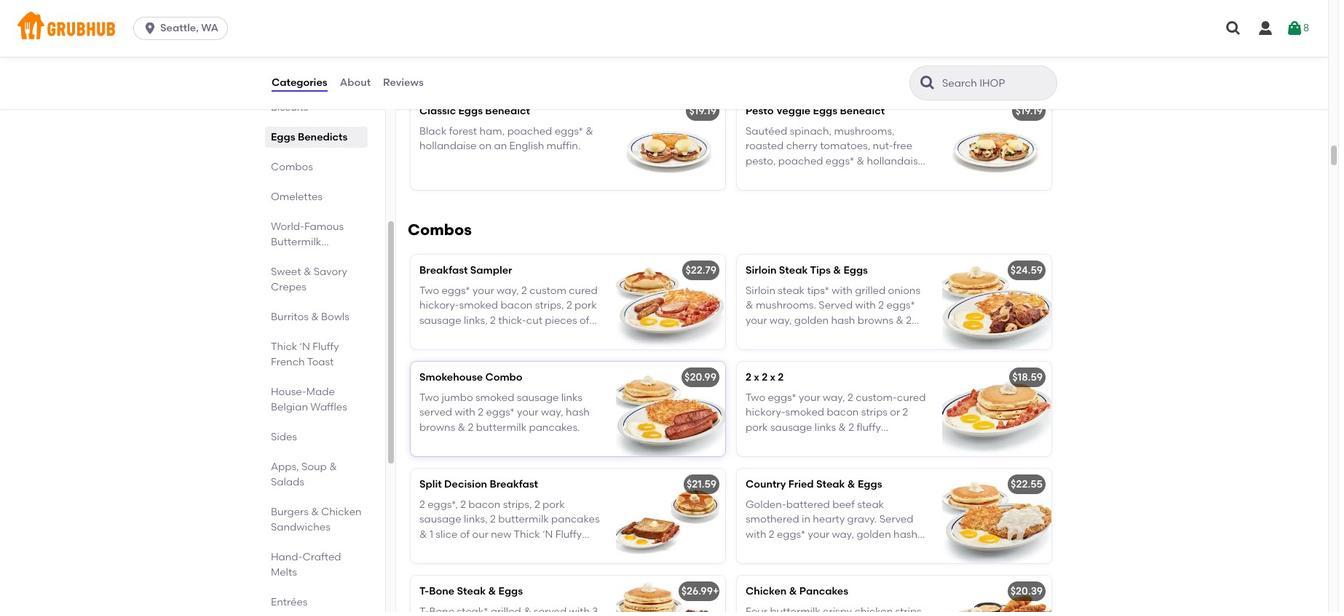 Task type: locate. For each thing, give the bounding box(es) containing it.
steak up the beef
[[816, 478, 845, 491]]

2 x from the left
[[770, 371, 776, 384]]

french up house-
[[271, 356, 305, 369]]

1 vertical spatial poblano
[[834, 62, 875, 75]]

0 vertical spatial steak
[[779, 264, 808, 276]]

cured right custom
[[569, 285, 598, 297]]

1 $19.19 from the left
[[689, 105, 717, 117]]

2
[[521, 285, 527, 297], [567, 299, 572, 312], [879, 299, 884, 312], [490, 314, 496, 327], [906, 314, 912, 327], [559, 329, 565, 341], [746, 371, 752, 384], [762, 371, 768, 384], [778, 371, 784, 384], [848, 392, 853, 404], [478, 407, 484, 419], [903, 407, 908, 419], [468, 421, 474, 434], [849, 421, 854, 434], [419, 499, 425, 511], [460, 499, 466, 511], [534, 499, 540, 511], [490, 514, 496, 526], [769, 528, 775, 541], [794, 543, 800, 556]]

smoked left strips
[[786, 407, 824, 419]]

sausage inside two jumbo smoked sausage links served with 2 eggs* your way, hash browns & 2 buttermilk pancakes.
[[517, 392, 559, 404]]

hollandaise down black
[[419, 140, 477, 152]]

2 vertical spatial hickory-
[[746, 407, 786, 419]]

0 vertical spatial ham,
[[480, 125, 505, 138]]

served inside sirloin steak tips* with grilled onions & mushrooms. served with 2 eggs* your way, golden hash browns & 2 fluffy buttermilk pancakes.
[[819, 299, 853, 312]]

0 horizontal spatial benedict
[[485, 105, 530, 117]]

1 vertical spatial french
[[419, 543, 453, 556]]

poached inside the black forest ham, poached eggs* & hollandaise on an english muffin.
[[507, 125, 552, 138]]

bacon up thick-
[[501, 299, 533, 312]]

fluffy up toast
[[313, 341, 339, 353]]

your left custom-
[[799, 392, 821, 404]]

0 vertical spatial golden
[[794, 314, 829, 327]]

bowls
[[321, 311, 349, 323]]

poached inside fire-roasted poblano peppers, red bell peppers & onions, shredded beef, chopped serrano peppers, poached eggs* & poblano hollandaise on an english muffin.
[[746, 62, 791, 75]]

combo
[[485, 371, 523, 384]]

french inside 2 eggs*, 2 bacon strips, 2 pork sausage links, 2 buttermilk pancakes & 1 slice of our new thick 'n fluffy french toast.
[[419, 543, 453, 556]]

eggs benedicts
[[271, 131, 348, 143]]

'n up toast
[[300, 341, 310, 353]]

eggs* inside sirloin steak tips* with grilled onions & mushrooms. served with 2 eggs* your way, golden hash browns & 2 fluffy buttermilk pancakes.
[[887, 299, 915, 312]]

0 horizontal spatial ham,
[[419, 329, 445, 341]]

golden inside two eggs* your way, 2 custom cured hickory-smoked bacon strips, 2 pork sausage links, 2 thick-cut pieces of ham, golden hash browns & 2 fluffy buttermilk pancakes.
[[447, 329, 482, 341]]

1 sirloin from the top
[[746, 264, 777, 276]]

2 vertical spatial pork
[[543, 499, 565, 511]]

hollandaise inside sautéed spinach, mushrooms, roasted cherry tomatoes, nut-free pesto, poached eggs* & hollandaise on an english muffin.
[[867, 155, 924, 167]]

new
[[491, 528, 512, 541]]

an down classic eggs benedict on the top of page
[[494, 140, 507, 152]]

sirloin inside sirloin steak tips* with grilled onions & mushrooms. served with 2 eggs* your way, golden hash browns & 2 fluffy buttermilk pancakes.
[[746, 285, 776, 297]]

muffin. inside the smoky bourbon bacon jam, hickory- smoked bacon, poached eggs* & hollandaise on an english muffin.
[[547, 48, 581, 60]]

1 horizontal spatial golden
[[794, 314, 829, 327]]

1 horizontal spatial 'n
[[543, 528, 553, 541]]

hickory-
[[558, 18, 598, 31], [419, 299, 459, 312], [746, 407, 786, 419]]

1 horizontal spatial chicken
[[746, 585, 787, 598]]

two
[[419, 285, 439, 297], [419, 392, 439, 404], [746, 392, 766, 404]]

steak
[[779, 264, 808, 276], [816, 478, 845, 491], [457, 585, 486, 598]]

1 vertical spatial strips,
[[503, 499, 532, 511]]

cured inside two eggs* your way, 2 custom-cured hickory-smoked bacon strips or 2 pork sausage links & 2 fluffy buttermilk pancakes.
[[897, 392, 926, 404]]

bacon inside two eggs* your way, 2 custom cured hickory-smoked bacon strips, 2 pork sausage links, 2 thick-cut pieces of ham, golden hash browns & 2 fluffy buttermilk pancakes.
[[501, 299, 533, 312]]

1 horizontal spatial combos
[[408, 220, 472, 239]]

crepes
[[271, 281, 307, 294]]

8 button
[[1286, 15, 1310, 42]]

svg image
[[1225, 20, 1242, 37], [1257, 20, 1275, 37], [1286, 20, 1304, 37]]

$19.19 down 'search ihop' search box
[[1016, 105, 1043, 117]]

black
[[419, 125, 447, 138]]

1 vertical spatial golden
[[447, 329, 482, 341]]

1 vertical spatial links,
[[464, 514, 488, 526]]

english down jam,
[[509, 48, 544, 60]]

1 vertical spatial 'n
[[543, 528, 553, 541]]

hickory- down breakfast sampler
[[419, 299, 459, 312]]

1 vertical spatial thick
[[514, 528, 540, 541]]

served right gravy.
[[880, 514, 914, 526]]

0 horizontal spatial strips,
[[503, 499, 532, 511]]

eggs up gravy.
[[858, 478, 882, 491]]

sausage down breakfast sampler
[[419, 314, 461, 327]]

on inside the smoky bourbon bacon jam, hickory- smoked bacon, poached eggs* & hollandaise on an english muffin.
[[479, 48, 492, 60]]

way,
[[497, 285, 519, 297], [770, 314, 792, 327], [823, 392, 845, 404], [541, 407, 563, 419], [832, 528, 854, 541]]

fluffy inside two eggs* your way, 2 custom-cured hickory-smoked bacon strips or 2 pork sausage links & 2 fluffy buttermilk pancakes.
[[857, 421, 881, 434]]

browns down cut
[[511, 329, 546, 341]]

pork inside two eggs* your way, 2 custom cured hickory-smoked bacon strips, 2 pork sausage links, 2 thick-cut pieces of ham, golden hash browns & 2 fluffy buttermilk pancakes.
[[575, 299, 597, 312]]

3 svg image from the left
[[1286, 20, 1304, 37]]

1 horizontal spatial of
[[580, 314, 590, 327]]

ham, up smokehouse
[[419, 329, 445, 341]]

eggs* inside golden-battered beef steak smothered in hearty gravy. served with 2 eggs* your way, golden hash browns & 2 fluffy buttermilk pancakes.   *gravy may contain pork.
[[777, 528, 806, 541]]

2 links, from the top
[[464, 514, 488, 526]]

0 vertical spatial links
[[561, 392, 583, 404]]

1 horizontal spatial breakfast
[[490, 478, 538, 491]]

fluffy down mushrooms.
[[746, 329, 770, 341]]

cured for pork
[[569, 285, 598, 297]]

1 horizontal spatial $19.19
[[1016, 105, 1043, 117]]

smoky
[[419, 18, 452, 31]]

1 horizontal spatial strips,
[[535, 299, 564, 312]]

split decision breakfast
[[419, 478, 538, 491]]

t-bone steak & eggs image
[[616, 576, 725, 612]]

2 horizontal spatial hickory-
[[746, 407, 786, 419]]

1 vertical spatial peppers,
[[861, 48, 905, 60]]

links, left thick-
[[464, 314, 488, 327]]

hash inside two jumbo smoked sausage links served with 2 eggs* your way, hash browns & 2 buttermilk pancakes.
[[566, 407, 590, 419]]

eggs* inside two jumbo smoked sausage links served with 2 eggs* your way, hash browns & 2 buttermilk pancakes.
[[486, 407, 515, 419]]

pancakes. inside two eggs* your way, 2 custom-cured hickory-smoked bacon strips or 2 pork sausage links & 2 fluffy buttermilk pancakes.
[[799, 436, 850, 448]]

0 horizontal spatial pancakes
[[271, 251, 319, 264]]

fluffy down strips
[[857, 421, 881, 434]]

pancakes. inside sirloin steak tips* with grilled onions & mushrooms. served with 2 eggs* your way, golden hash browns & 2 fluffy buttermilk pancakes.
[[826, 329, 877, 341]]

cured up or
[[897, 392, 926, 404]]

hollandaise down free
[[867, 155, 924, 167]]

custom-
[[856, 392, 897, 404]]

on
[[479, 48, 492, 60], [805, 77, 818, 90], [479, 140, 492, 152], [746, 170, 758, 182]]

0 horizontal spatial links
[[561, 392, 583, 404]]

with
[[832, 285, 853, 297], [855, 299, 876, 312], [455, 407, 475, 419], [746, 528, 766, 541]]

links,
[[464, 314, 488, 327], [464, 514, 488, 526]]

hollandaise inside the black forest ham, poached eggs* & hollandaise on an english muffin.
[[419, 140, 477, 152]]

0 horizontal spatial pork
[[543, 499, 565, 511]]

golden
[[794, 314, 829, 327], [447, 329, 482, 341], [857, 528, 891, 541]]

1 horizontal spatial hickory-
[[558, 18, 598, 31]]

burritos
[[271, 311, 309, 323]]

8
[[1304, 22, 1310, 34]]

spinach,
[[790, 125, 832, 138]]

of right pieces
[[580, 314, 590, 327]]

poached inside sautéed spinach, mushrooms, roasted cherry tomatoes, nut-free pesto, poached eggs* & hollandaise on an english muffin.
[[778, 155, 823, 167]]

0 horizontal spatial fluffy
[[313, 341, 339, 353]]

two up served
[[419, 392, 439, 404]]

served for steak
[[880, 514, 914, 526]]

breakfast sampler
[[419, 264, 512, 276]]

$19.19 for black forest ham, poached eggs* & hollandaise on an english muffin.
[[689, 105, 717, 117]]

english down cherry
[[776, 170, 811, 182]]

0 vertical spatial thick
[[271, 341, 297, 353]]

buttermilk up country
[[746, 436, 796, 448]]

0 horizontal spatial golden
[[447, 329, 482, 341]]

0 horizontal spatial served
[[819, 299, 853, 312]]

your down mushrooms.
[[746, 314, 767, 327]]

0 vertical spatial links,
[[464, 314, 488, 327]]

chicken right +
[[746, 585, 787, 598]]

english inside fire-roasted poblano peppers, red bell peppers & onions, shredded beef, chopped serrano peppers, poached eggs* & poblano hollandaise on an english muffin.
[[836, 77, 871, 90]]

2 sirloin from the top
[[746, 285, 776, 297]]

1 vertical spatial steak
[[857, 499, 884, 511]]

$22.55
[[1011, 478, 1043, 491]]

of
[[580, 314, 590, 327], [460, 528, 470, 541]]

steak inside sirloin steak tips* with grilled onions & mushrooms. served with 2 eggs* your way, golden hash browns & 2 fluffy buttermilk pancakes.
[[778, 285, 805, 297]]

combos
[[271, 161, 313, 173], [408, 220, 472, 239]]

nut-
[[873, 140, 893, 152]]

sausage down combo
[[517, 392, 559, 404]]

1 horizontal spatial served
[[880, 514, 914, 526]]

served
[[419, 407, 452, 419]]

peppers,
[[852, 18, 896, 31], [861, 48, 905, 60]]

french
[[271, 356, 305, 369], [419, 543, 453, 556]]

& inside two eggs* your way, 2 custom-cured hickory-smoked bacon strips or 2 pork sausage links & 2 fluffy buttermilk pancakes.
[[839, 421, 846, 434]]

poached down the beef,
[[746, 62, 791, 75]]

an inside fire-roasted poblano peppers, red bell peppers & onions, shredded beef, chopped serrano peppers, poached eggs* & poblano hollandaise on an english muffin.
[[820, 77, 833, 90]]

your down hearty at bottom right
[[808, 528, 830, 541]]

0 vertical spatial served
[[819, 299, 853, 312]]

benedict up the black forest ham, poached eggs* & hollandaise on an english muffin.
[[485, 105, 530, 117]]

1 vertical spatial served
[[880, 514, 914, 526]]

0 horizontal spatial combos
[[271, 161, 313, 173]]

two jumbo smoked sausage links served with 2 eggs* your way, hash browns & 2 buttermilk pancakes.
[[419, 392, 590, 434]]

thick down burritos
[[271, 341, 297, 353]]

1 svg image from the left
[[1225, 20, 1242, 37]]

benedict up mushrooms,
[[840, 105, 885, 117]]

0 vertical spatial french
[[271, 356, 305, 369]]

$20.99
[[685, 371, 717, 384]]

1 horizontal spatial pancakes
[[800, 585, 849, 598]]

sausage down eggs*,
[[419, 514, 461, 526]]

2 x 2 x 2 image
[[942, 362, 1052, 456]]

1 vertical spatial of
[[460, 528, 470, 541]]

browns inside sirloin steak tips* with grilled onions & mushrooms. served with 2 eggs* your way, golden hash browns & 2 fluffy buttermilk pancakes.
[[858, 314, 894, 327]]

1 vertical spatial sirloin
[[746, 285, 776, 297]]

0 horizontal spatial steak
[[778, 285, 805, 297]]

pancakes
[[551, 514, 600, 526]]

english inside sautéed spinach, mushrooms, roasted cherry tomatoes, nut-free pesto, poached eggs* & hollandaise on an english muffin.
[[776, 170, 811, 182]]

english down classic eggs benedict on the top of page
[[509, 140, 544, 152]]

buttermilk up the may
[[829, 543, 880, 556]]

golden inside sirloin steak tips* with grilled onions & mushrooms. served with 2 eggs* your way, golden hash browns & 2 fluffy buttermilk pancakes.
[[794, 314, 829, 327]]

0 horizontal spatial cured
[[569, 285, 598, 297]]

your
[[473, 285, 494, 297], [746, 314, 767, 327], [799, 392, 821, 404], [517, 407, 539, 419], [808, 528, 830, 541]]

breakfast left 'sampler'
[[419, 264, 468, 276]]

mushrooms.
[[756, 299, 816, 312]]

steak right bone
[[457, 585, 486, 598]]

steak up mushrooms.
[[778, 285, 805, 297]]

burgers & chicken sandwiches
[[271, 506, 362, 534]]

0 horizontal spatial french
[[271, 356, 305, 369]]

sausage down 2 x 2 x 2
[[770, 421, 812, 434]]

roasted inside sautéed spinach, mushrooms, roasted cherry tomatoes, nut-free pesto, poached eggs* & hollandaise on an english muffin.
[[746, 140, 784, 152]]

& inside 2 eggs*, 2 bacon strips, 2 pork sausage links, 2 buttermilk pancakes & 1 slice of our new thick 'n fluffy french toast.
[[419, 528, 427, 541]]

peppers, down shredded
[[861, 48, 905, 60]]

poblano up the onions,
[[809, 18, 850, 31]]

decision
[[444, 478, 487, 491]]

0 vertical spatial sirloin
[[746, 264, 777, 276]]

1 vertical spatial chicken
[[746, 585, 787, 598]]

golden down gravy.
[[857, 528, 891, 541]]

1 vertical spatial links
[[815, 421, 836, 434]]

red
[[898, 18, 915, 31]]

chicken up sandwiches
[[321, 506, 362, 519]]

1 horizontal spatial steak
[[857, 499, 884, 511]]

eggs* inside sautéed spinach, mushrooms, roasted cherry tomatoes, nut-free pesto, poached eggs* & hollandaise on an english muffin.
[[826, 155, 854, 167]]

Search IHOP search field
[[941, 76, 1052, 90]]

black forest ham, poached eggs* & hollandaise on an english muffin.
[[419, 125, 593, 152]]

fluffy down 'pancakes'
[[556, 528, 582, 541]]

0 vertical spatial steak
[[778, 285, 805, 297]]

ham, inside two eggs* your way, 2 custom cured hickory-smoked bacon strips, 2 pork sausage links, 2 thick-cut pieces of ham, golden hash browns & 2 fluffy buttermilk pancakes.
[[419, 329, 445, 341]]

0 vertical spatial roasted
[[768, 18, 806, 31]]

0 vertical spatial pork
[[575, 299, 597, 312]]

pancakes down the *gravy
[[800, 585, 849, 598]]

1 horizontal spatial cured
[[897, 392, 926, 404]]

steak left tips
[[779, 264, 808, 276]]

0 horizontal spatial breakfast
[[419, 264, 468, 276]]

poblano down serrano
[[834, 62, 875, 75]]

an up the pesto veggie eggs benedict
[[820, 77, 833, 90]]

1 x from the left
[[754, 371, 759, 384]]

1 vertical spatial pork
[[746, 421, 768, 434]]

on down bacon,
[[479, 48, 492, 60]]

0 horizontal spatial of
[[460, 528, 470, 541]]

0 vertical spatial cured
[[569, 285, 598, 297]]

steak up gravy.
[[857, 499, 884, 511]]

hickory- right jam,
[[558, 18, 598, 31]]

strips, inside 2 eggs*, 2 bacon strips, 2 pork sausage links, 2 buttermilk pancakes & 1 slice of our new thick 'n fluffy french toast.
[[503, 499, 532, 511]]

sirloin steak tips & eggs
[[746, 264, 868, 276]]

two down breakfast sampler
[[419, 285, 439, 297]]

seattle, wa
[[160, 22, 218, 34]]

browns down served
[[419, 421, 455, 434]]

pancakes. inside two eggs* your way, 2 custom cured hickory-smoked bacon strips, 2 pork sausage links, 2 thick-cut pieces of ham, golden hash browns & 2 fluffy buttermilk pancakes.
[[472, 344, 524, 356]]

links, up our
[[464, 514, 488, 526]]

0 vertical spatial poblano
[[809, 18, 850, 31]]

bourbon bacon jam eggs benedict image
[[616, 0, 725, 83]]

0 horizontal spatial 'n
[[300, 341, 310, 353]]

1 horizontal spatial steak
[[779, 264, 808, 276]]

served
[[819, 299, 853, 312], [880, 514, 914, 526]]

hollandaise down smoky at the left
[[419, 48, 477, 60]]

pork down 2 x 2 x 2
[[746, 421, 768, 434]]

0 horizontal spatial x
[[754, 371, 759, 384]]

your down 'sampler'
[[473, 285, 494, 297]]

poached
[[498, 33, 543, 45], [746, 62, 791, 75], [507, 125, 552, 138], [778, 155, 823, 167]]

your inside two eggs* your way, 2 custom-cured hickory-smoked bacon strips or 2 pork sausage links & 2 fluffy buttermilk pancakes.
[[799, 392, 821, 404]]

with down 'jumbo'
[[455, 407, 475, 419]]

1 vertical spatial roasted
[[746, 140, 784, 152]]

2 $19.19 from the left
[[1016, 105, 1043, 117]]

sirloin
[[746, 264, 777, 276], [746, 285, 776, 297]]

buttermilk down combo
[[476, 421, 527, 434]]

smoked down smoky at the left
[[419, 33, 458, 45]]

0 horizontal spatial chicken
[[321, 506, 362, 519]]

thick inside 2 eggs*, 2 bacon strips, 2 pork sausage links, 2 buttermilk pancakes & 1 slice of our new thick 'n fluffy french toast.
[[514, 528, 540, 541]]

two down 2 x 2 x 2
[[746, 392, 766, 404]]

two inside two eggs* your way, 2 custom cured hickory-smoked bacon strips, 2 pork sausage links, 2 thick-cut pieces of ham, golden hash browns & 2 fluffy buttermilk pancakes.
[[419, 285, 439, 297]]

poached down jam,
[[498, 33, 543, 45]]

served down tips*
[[819, 299, 853, 312]]

steak for $22.55
[[816, 478, 845, 491]]

two inside two eggs* your way, 2 custom-cured hickory-smoked bacon strips or 2 pork sausage links & 2 fluffy buttermilk pancakes.
[[746, 392, 766, 404]]

peppers, up shredded
[[852, 18, 896, 31]]

0 horizontal spatial thick
[[271, 341, 297, 353]]

cured
[[569, 285, 598, 297], [897, 392, 926, 404]]

fluffy down pieces
[[567, 329, 591, 341]]

entrées
[[271, 596, 308, 609]]

'n down 'pancakes'
[[543, 528, 553, 541]]

buttermilk up new
[[498, 514, 549, 526]]

1 horizontal spatial svg image
[[1257, 20, 1275, 37]]

browns inside two jumbo smoked sausage links served with 2 eggs* your way, hash browns & 2 buttermilk pancakes.
[[419, 421, 455, 434]]

an down pesto,
[[761, 170, 774, 182]]

main navigation navigation
[[0, 0, 1328, 57]]

buttermilk inside two eggs* your way, 2 custom cured hickory-smoked bacon strips, 2 pork sausage links, 2 thick-cut pieces of ham, golden hash browns & 2 fluffy buttermilk pancakes.
[[419, 344, 470, 356]]

bacon inside the smoky bourbon bacon jam, hickory- smoked bacon, poached eggs* & hollandaise on an english muffin.
[[500, 18, 532, 31]]

buttermilk up smokehouse
[[419, 344, 470, 356]]

1 horizontal spatial french
[[419, 543, 453, 556]]

0 vertical spatial chicken
[[321, 506, 362, 519]]

steak
[[778, 285, 805, 297], [857, 499, 884, 511]]

0 vertical spatial 'n
[[300, 341, 310, 353]]

beef
[[833, 499, 855, 511]]

0 vertical spatial of
[[580, 314, 590, 327]]

golden inside golden-battered beef steak smothered in hearty gravy. served with 2 eggs* your way, golden hash browns & 2 fluffy buttermilk pancakes.   *gravy may contain pork.
[[857, 528, 891, 541]]

0 vertical spatial fluffy
[[313, 341, 339, 353]]

poached down cherry
[[778, 155, 823, 167]]

hash
[[831, 314, 855, 327], [484, 329, 508, 341], [566, 407, 590, 419], [894, 528, 918, 541]]

of left our
[[460, 528, 470, 541]]

1 benedict from the left
[[485, 105, 530, 117]]

free
[[893, 140, 913, 152]]

chicken
[[321, 506, 362, 519], [746, 585, 787, 598]]

pork
[[575, 299, 597, 312], [746, 421, 768, 434], [543, 499, 565, 511]]

pork up 'pancakes'
[[543, 499, 565, 511]]

bacon left strips
[[827, 407, 859, 419]]

french down "1"
[[419, 543, 453, 556]]

0 horizontal spatial $19.19
[[689, 105, 717, 117]]

1 vertical spatial cured
[[897, 392, 926, 404]]

buttermilk
[[773, 329, 823, 341], [419, 344, 470, 356], [476, 421, 527, 434], [746, 436, 796, 448], [498, 514, 549, 526], [829, 543, 880, 556]]

1 vertical spatial pancakes
[[800, 585, 849, 598]]

2 horizontal spatial pork
[[746, 421, 768, 434]]

eggs* inside the black forest ham, poached eggs* & hollandaise on an english muffin.
[[555, 125, 583, 138]]

poblano
[[809, 18, 850, 31], [834, 62, 875, 75]]

breakfast up 2 eggs*, 2 bacon strips, 2 pork sausage links, 2 buttermilk pancakes & 1 slice of our new thick 'n fluffy french toast.
[[490, 478, 538, 491]]

bell
[[746, 33, 763, 45]]

reviews
[[383, 76, 424, 89]]

0 vertical spatial pancakes
[[271, 251, 319, 264]]

browns down "grilled"
[[858, 314, 894, 327]]

1 horizontal spatial thick
[[514, 528, 540, 541]]

1 vertical spatial fluffy
[[556, 528, 582, 541]]

1 horizontal spatial fluffy
[[556, 528, 582, 541]]

muffin. inside fire-roasted poblano peppers, red bell peppers & onions, shredded beef, chopped serrano peppers, poached eggs* & poblano hollandaise on an english muffin.
[[873, 77, 907, 90]]

2 vertical spatial golden
[[857, 528, 891, 541]]

0 horizontal spatial svg image
[[1225, 20, 1242, 37]]

smoky bourbon bacon jam, hickory- smoked bacon, poached eggs* & hollandaise on an english muffin.
[[419, 18, 598, 60]]

eggs* inside two eggs* your way, 2 custom cured hickory-smoked bacon strips, 2 pork sausage links, 2 thick-cut pieces of ham, golden hash browns & 2 fluffy buttermilk pancakes.
[[442, 285, 470, 297]]

peppers
[[766, 33, 807, 45]]

1 horizontal spatial links
[[815, 421, 836, 434]]

0 vertical spatial strips,
[[535, 299, 564, 312]]

golden up smokehouse combo
[[447, 329, 482, 341]]

1 vertical spatial steak
[[816, 478, 845, 491]]

2 horizontal spatial svg image
[[1286, 20, 1304, 37]]

golden down mushrooms.
[[794, 314, 829, 327]]

1 horizontal spatial pork
[[575, 299, 597, 312]]

buttermilk down mushrooms.
[[773, 329, 823, 341]]

browns
[[858, 314, 894, 327], [511, 329, 546, 341], [419, 421, 455, 434], [746, 543, 782, 556]]

roasted down sautéed
[[746, 140, 784, 152]]

roasted up the peppers
[[768, 18, 806, 31]]

0 horizontal spatial steak
[[457, 585, 486, 598]]

hickory- inside two eggs* your way, 2 custom cured hickory-smoked bacon strips, 2 pork sausage links, 2 thick-cut pieces of ham, golden hash browns & 2 fluffy buttermilk pancakes.
[[419, 299, 459, 312]]

0 horizontal spatial hickory-
[[419, 299, 459, 312]]

on up the pesto veggie eggs benedict
[[805, 77, 818, 90]]

1 links, from the top
[[464, 314, 488, 327]]

about
[[340, 76, 371, 89]]

served inside golden-battered beef steak smothered in hearty gravy. served with 2 eggs* your way, golden hash browns & 2 fluffy buttermilk pancakes.   *gravy may contain pork.
[[880, 514, 914, 526]]

seattle,
[[160, 22, 199, 34]]

two eggs* your way, 2 custom-cured hickory-smoked bacon strips or 2 pork sausage links & 2 fluffy buttermilk pancakes.
[[746, 392, 926, 448]]

on down pesto,
[[746, 170, 758, 182]]

veggie
[[776, 105, 811, 117]]

shredded
[[857, 33, 904, 45]]

1 vertical spatial ham,
[[419, 329, 445, 341]]

eggs up forest on the top left of page
[[458, 105, 483, 117]]

english inside the black forest ham, poached eggs* & hollandaise on an english muffin.
[[509, 140, 544, 152]]

bacon down "split decision breakfast"
[[469, 499, 501, 511]]

combos up "omelettes"
[[271, 161, 313, 173]]

muffin. inside the black forest ham, poached eggs* & hollandaise on an english muffin.
[[547, 140, 581, 152]]

strips, down custom
[[535, 299, 564, 312]]

bacon inside 2 eggs*, 2 bacon strips, 2 pork sausage links, 2 buttermilk pancakes & 1 slice of our new thick 'n fluffy french toast.
[[469, 499, 501, 511]]

hickory- for breakfast sampler
[[419, 299, 459, 312]]

2 horizontal spatial steak
[[816, 478, 845, 491]]

1 vertical spatial hickory-
[[419, 299, 459, 312]]

1 horizontal spatial x
[[770, 371, 776, 384]]

fried
[[789, 478, 814, 491]]

browns inside golden-battered beef steak smothered in hearty gravy. served with 2 eggs* your way, golden hash browns & 2 fluffy buttermilk pancakes.   *gravy may contain pork.
[[746, 543, 782, 556]]

biscuits
[[271, 101, 308, 114]]

eggs*
[[545, 33, 574, 45], [793, 62, 822, 75], [555, 125, 583, 138], [826, 155, 854, 167], [442, 285, 470, 297], [887, 299, 915, 312], [768, 392, 797, 404], [486, 407, 515, 419], [777, 528, 806, 541]]

fluffy up the *gravy
[[802, 543, 827, 556]]

an down bacon,
[[494, 48, 507, 60]]

french inside thick 'n fluffy french toast
[[271, 356, 305, 369]]

1 horizontal spatial ham,
[[480, 125, 505, 138]]

2 horizontal spatial golden
[[857, 528, 891, 541]]

strips
[[861, 407, 888, 419]]

hollandaise inside the smoky bourbon bacon jam, hickory- smoked bacon, poached eggs* & hollandaise on an english muffin.
[[419, 48, 477, 60]]

1 horizontal spatial benedict
[[840, 105, 885, 117]]

1 vertical spatial breakfast
[[490, 478, 538, 491]]

or
[[890, 407, 900, 419]]

0 vertical spatial breakfast
[[419, 264, 468, 276]]

browns down smothered in the bottom right of the page
[[746, 543, 782, 556]]

spicy poblano eggs benedict image
[[942, 0, 1052, 83]]

sirloin steak tips* with grilled onions & mushrooms. served with 2 eggs* your way, golden hash browns & 2 fluffy buttermilk pancakes.
[[746, 285, 921, 341]]

$20.39
[[1011, 585, 1043, 598]]

english inside the smoky bourbon bacon jam, hickory- smoked bacon, poached eggs* & hollandaise on an english muffin.
[[509, 48, 544, 60]]

fluffy inside sirloin steak tips* with grilled onions & mushrooms. served with 2 eggs* your way, golden hash browns & 2 fluffy buttermilk pancakes.
[[746, 329, 770, 341]]

golden for two eggs* your way, 2 custom cured hickory-smoked bacon strips, 2 pork sausage links, 2 thick-cut pieces of ham, golden hash browns & 2 fluffy buttermilk pancakes.
[[794, 314, 829, 327]]

pork up pieces
[[575, 299, 597, 312]]

way, inside two eggs* your way, 2 custom-cured hickory-smoked bacon strips or 2 pork sausage links & 2 fluffy buttermilk pancakes.
[[823, 392, 845, 404]]



Task type: vqa. For each thing, say whether or not it's contained in the screenshot.


Task type: describe. For each thing, give the bounding box(es) containing it.
pancakes. inside two jumbo smoked sausage links served with 2 eggs* your way, hash browns & 2 buttermilk pancakes.
[[529, 421, 580, 434]]

t-
[[419, 585, 429, 598]]

breakfast sampler image
[[616, 255, 725, 349]]

links, inside two eggs* your way, 2 custom cured hickory-smoked bacon strips, 2 pork sausage links, 2 thick-cut pieces of ham, golden hash browns & 2 fluffy buttermilk pancakes.
[[464, 314, 488, 327]]

browns inside two eggs* your way, 2 custom cured hickory-smoked bacon strips, 2 pork sausage links, 2 thick-cut pieces of ham, golden hash browns & 2 fluffy buttermilk pancakes.
[[511, 329, 546, 341]]

your inside sirloin steak tips* with grilled onions & mushrooms. served with 2 eggs* your way, golden hash browns & 2 fluffy buttermilk pancakes.
[[746, 314, 767, 327]]

smoked inside two eggs* your way, 2 custom cured hickory-smoked bacon strips, 2 pork sausage links, 2 thick-cut pieces of ham, golden hash browns & 2 fluffy buttermilk pancakes.
[[459, 299, 498, 312]]

steak inside golden-battered beef steak smothered in hearty gravy. served with 2 eggs* your way, golden hash browns & 2 fluffy buttermilk pancakes.   *gravy may contain pork.
[[857, 499, 884, 511]]

fire-
[[746, 18, 768, 31]]

2 svg image from the left
[[1257, 20, 1275, 37]]

buttermilk inside two jumbo smoked sausage links served with 2 eggs* your way, hash browns & 2 buttermilk pancakes.
[[476, 421, 527, 434]]

2 benedict from the left
[[840, 105, 885, 117]]

served for with
[[819, 299, 853, 312]]

golden-battered beef steak smothered in hearty gravy. served with 2 eggs* your way, golden hash browns & 2 fluffy buttermilk pancakes.   *gravy may contain pork.
[[746, 499, 925, 570]]

way, inside two jumbo smoked sausage links served with 2 eggs* your way, hash browns & 2 buttermilk pancakes.
[[541, 407, 563, 419]]

fire-roasted poblano peppers, red bell peppers & onions, shredded beef, chopped serrano peppers, poached eggs* & poblano hollandaise on an english muffin. button
[[737, 0, 1052, 90]]

an inside the smoky bourbon bacon jam, hickory- smoked bacon, poached eggs* & hollandaise on an english muffin.
[[494, 48, 507, 60]]

sweet
[[271, 266, 301, 278]]

sirloin steak tips & eggs image
[[942, 255, 1052, 349]]

pesto,
[[746, 155, 776, 167]]

bacon inside two eggs* your way, 2 custom-cured hickory-smoked bacon strips or 2 pork sausage links & 2 fluffy buttermilk pancakes.
[[827, 407, 859, 419]]

1
[[430, 528, 433, 541]]

fluffy inside 2 eggs*, 2 bacon strips, 2 pork sausage links, 2 buttermilk pancakes & 1 slice of our new thick 'n fluffy french toast.
[[556, 528, 582, 541]]

chicken inside burgers & chicken sandwiches
[[321, 506, 362, 519]]

famous
[[304, 221, 344, 233]]

& inside golden-battered beef steak smothered in hearty gravy. served with 2 eggs* your way, golden hash browns & 2 fluffy buttermilk pancakes.   *gravy may contain pork.
[[784, 543, 792, 556]]

two eggs* your way, 2 custom cured hickory-smoked bacon strips, 2 pork sausage links, 2 thick-cut pieces of ham, golden hash browns & 2 fluffy buttermilk pancakes.
[[419, 285, 598, 356]]

house-made belgian waffles
[[271, 386, 347, 414]]

reviews button
[[382, 57, 424, 109]]

sausage inside two eggs* your way, 2 custom cured hickory-smoked bacon strips, 2 pork sausage links, 2 thick-cut pieces of ham, golden hash browns & 2 fluffy buttermilk pancakes.
[[419, 314, 461, 327]]

slice
[[436, 528, 458, 541]]

pork inside 2 eggs*, 2 bacon strips, 2 pork sausage links, 2 buttermilk pancakes & 1 slice of our new thick 'n fluffy french toast.
[[543, 499, 565, 511]]

& inside two jumbo smoked sausage links served with 2 eggs* your way, hash browns & 2 buttermilk pancakes.
[[458, 421, 465, 434]]

pancakes inside world-famous buttermilk pancakes sweet & savory crepes
[[271, 251, 319, 264]]

with inside two jumbo smoked sausage links served with 2 eggs* your way, hash browns & 2 buttermilk pancakes.
[[455, 407, 475, 419]]

fluffy inside thick 'n fluffy french toast
[[313, 341, 339, 353]]

may
[[836, 558, 858, 570]]

of inside 2 eggs*, 2 bacon strips, 2 pork sausage links, 2 buttermilk pancakes & 1 slice of our new thick 'n fluffy french toast.
[[460, 528, 470, 541]]

fire-roasted poblano peppers, red bell peppers & onions, shredded beef, chopped serrano peppers, poached eggs* & poblano hollandaise on an english muffin.
[[746, 18, 915, 90]]

fluffy inside golden-battered beef steak smothered in hearty gravy. served with 2 eggs* your way, golden hash browns & 2 fluffy buttermilk pancakes.   *gravy may contain pork.
[[802, 543, 827, 556]]

hand-crafted melts
[[271, 551, 341, 579]]

split
[[419, 478, 442, 491]]

sandwiches
[[271, 521, 330, 534]]

with right tips*
[[832, 285, 853, 297]]

smoked inside the smoky bourbon bacon jam, hickory- smoked bacon, poached eggs* & hollandaise on an english muffin.
[[419, 33, 458, 45]]

way, inside two eggs* your way, 2 custom cured hickory-smoked bacon strips, 2 pork sausage links, 2 thick-cut pieces of ham, golden hash browns & 2 fluffy buttermilk pancakes.
[[497, 285, 519, 297]]

on inside fire-roasted poblano peppers, red bell peppers & onions, shredded beef, chopped serrano peppers, poached eggs* & poblano hollandaise on an english muffin.
[[805, 77, 818, 90]]

of inside two eggs* your way, 2 custom cured hickory-smoked bacon strips, 2 pork sausage links, 2 thick-cut pieces of ham, golden hash browns & 2 fluffy buttermilk pancakes.
[[580, 314, 590, 327]]

poached inside the smoky bourbon bacon jam, hickory- smoked bacon, poached eggs* & hollandaise on an english muffin.
[[498, 33, 543, 45]]

contain
[[860, 558, 898, 570]]

toast.
[[456, 543, 485, 556]]

pork.
[[900, 558, 925, 570]]

on inside the black forest ham, poached eggs* & hollandaise on an english muffin.
[[479, 140, 492, 152]]

steak for $26.99
[[457, 585, 486, 598]]

+
[[713, 585, 719, 598]]

seattle, wa button
[[133, 17, 234, 40]]

classic eggs benedict image
[[616, 95, 725, 190]]

mushrooms,
[[834, 125, 895, 138]]

buttermilk inside two eggs* your way, 2 custom-cured hickory-smoked bacon strips or 2 pork sausage links & 2 fluffy buttermilk pancakes.
[[746, 436, 796, 448]]

custom
[[530, 285, 566, 297]]

way, inside golden-battered beef steak smothered in hearty gravy. served with 2 eggs* your way, golden hash browns & 2 fluffy buttermilk pancakes.   *gravy may contain pork.
[[832, 528, 854, 541]]

about button
[[339, 57, 371, 109]]

eggs* inside the smoky bourbon bacon jam, hickory- smoked bacon, poached eggs* & hollandaise on an english muffin.
[[545, 33, 574, 45]]

smokehouse combo image
[[616, 362, 725, 456]]

omelettes
[[271, 191, 323, 203]]

$21.59
[[687, 478, 717, 491]]

soup
[[302, 461, 327, 473]]

eggs up "grilled"
[[844, 264, 868, 276]]

search icon image
[[919, 74, 937, 92]]

golden for 2 eggs*, 2 bacon strips, 2 pork sausage links, 2 buttermilk pancakes & 1 slice of our new thick 'n fluffy french toast.
[[857, 528, 891, 541]]

& inside the smoky bourbon bacon jam, hickory- smoked bacon, poached eggs* & hollandaise on an english muffin.
[[576, 33, 584, 45]]

country fried steak & eggs
[[746, 478, 882, 491]]

tips*
[[807, 285, 830, 297]]

melts
[[271, 567, 297, 579]]

svg image inside "8" 'button'
[[1286, 20, 1304, 37]]

house-
[[271, 386, 306, 398]]

your inside two jumbo smoked sausage links served with 2 eggs* your way, hash browns & 2 buttermilk pancakes.
[[517, 407, 539, 419]]

links inside two eggs* your way, 2 custom-cured hickory-smoked bacon strips or 2 pork sausage links & 2 fluffy buttermilk pancakes.
[[815, 421, 836, 434]]

two for two eggs* your way, 2 custom cured hickory-smoked bacon strips, 2 pork sausage links, 2 thick-cut pieces of ham, golden hash browns & 2 fluffy buttermilk pancakes.
[[419, 285, 439, 297]]

eggs down biscuits
[[271, 131, 295, 143]]

eggs* inside fire-roasted poblano peppers, red bell peppers & onions, shredded beef, chopped serrano peppers, poached eggs* & poblano hollandaise on an english muffin.
[[793, 62, 822, 75]]

smoked inside two eggs* your way, 2 custom-cured hickory-smoked bacon strips or 2 pork sausage links & 2 fluffy buttermilk pancakes.
[[786, 407, 824, 419]]

forest
[[449, 125, 477, 138]]

burgers
[[271, 506, 309, 519]]

bourbon
[[455, 18, 497, 31]]

an inside the black forest ham, poached eggs* & hollandaise on an english muffin.
[[494, 140, 507, 152]]

beef,
[[746, 48, 770, 60]]

classic
[[419, 105, 456, 117]]

hand-
[[271, 551, 303, 564]]

bacon,
[[461, 33, 496, 45]]

chicken & pancakes image
[[942, 576, 1052, 612]]

*gravy
[[799, 558, 833, 570]]

cured for 2
[[897, 392, 926, 404]]

salads
[[271, 476, 304, 489]]

sautéed
[[746, 125, 787, 138]]

belgian
[[271, 401, 308, 414]]

country fried steak & eggs image
[[942, 469, 1052, 563]]

links inside two jumbo smoked sausage links served with 2 eggs* your way, hash browns & 2 buttermilk pancakes.
[[561, 392, 583, 404]]

pancakes. inside golden-battered beef steak smothered in hearty gravy. served with 2 eggs* your way, golden hash browns & 2 fluffy buttermilk pancakes.   *gravy may contain pork.
[[746, 558, 797, 570]]

way, inside sirloin steak tips* with grilled onions & mushrooms. served with 2 eggs* your way, golden hash browns & 2 fluffy buttermilk pancakes.
[[770, 314, 792, 327]]

with inside golden-battered beef steak smothered in hearty gravy. served with 2 eggs* your way, golden hash browns & 2 fluffy buttermilk pancakes.   *gravy may contain pork.
[[746, 528, 766, 541]]

toast
[[307, 356, 334, 369]]

split decision breakfast image
[[616, 469, 725, 563]]

buttermilk inside 2 eggs*, 2 bacon strips, 2 pork sausage links, 2 buttermilk pancakes & 1 slice of our new thick 'n fluffy french toast.
[[498, 514, 549, 526]]

sampler
[[470, 264, 512, 276]]

eggs down new
[[499, 585, 523, 598]]

$19.19 for sautéed spinach, mushrooms, roasted cherry tomatoes, nut-free pesto, poached eggs* & hollandaise on an english muffin.
[[1016, 105, 1043, 117]]

golden-
[[746, 499, 786, 511]]

$18.59
[[1013, 371, 1043, 384]]

smoky bourbon bacon jam, hickory- smoked bacon, poached eggs* & hollandaise on an english muffin. button
[[411, 0, 725, 83]]

onions,
[[819, 33, 854, 45]]

eggs*,
[[428, 499, 458, 511]]

thick inside thick 'n fluffy french toast
[[271, 341, 297, 353]]

savory
[[314, 266, 347, 278]]

country
[[746, 478, 786, 491]]

hash inside sirloin steak tips* with grilled onions & mushrooms. served with 2 eggs* your way, golden hash browns & 2 fluffy buttermilk pancakes.
[[831, 314, 855, 327]]

roasted inside fire-roasted poblano peppers, red bell peppers & onions, shredded beef, chopped serrano peppers, poached eggs* & poblano hollandaise on an english muffin.
[[768, 18, 806, 31]]

$24.59
[[1011, 264, 1043, 276]]

on inside sautéed spinach, mushrooms, roasted cherry tomatoes, nut-free pesto, poached eggs* & hollandaise on an english muffin.
[[746, 170, 758, 182]]

muffin. inside sautéed spinach, mushrooms, roasted cherry tomatoes, nut-free pesto, poached eggs* & hollandaise on an english muffin.
[[813, 170, 847, 182]]

$22.79
[[686, 264, 717, 276]]

hickory- inside the smoky bourbon bacon jam, hickory- smoked bacon, poached eggs* & hollandaise on an english muffin.
[[558, 18, 598, 31]]

hash inside golden-battered beef steak smothered in hearty gravy. served with 2 eggs* your way, golden hash browns & 2 fluffy buttermilk pancakes.   *gravy may contain pork.
[[894, 528, 918, 541]]

categories
[[272, 76, 327, 89]]

grilled
[[855, 285, 886, 297]]

0 vertical spatial combos
[[271, 161, 313, 173]]

0 vertical spatial peppers,
[[852, 18, 896, 31]]

jam,
[[534, 18, 556, 31]]

& inside two eggs* your way, 2 custom cured hickory-smoked bacon strips, 2 pork sausage links, 2 thick-cut pieces of ham, golden hash browns & 2 fluffy buttermilk pancakes.
[[549, 329, 557, 341]]

burritos & bowls
[[271, 311, 349, 323]]

& inside world-famous buttermilk pancakes sweet & savory crepes
[[304, 266, 311, 278]]

battered
[[786, 499, 830, 511]]

hearty
[[813, 514, 845, 526]]

t-bone steak & eggs
[[419, 585, 523, 598]]

strips, inside two eggs* your way, 2 custom cured hickory-smoked bacon strips, 2 pork sausage links, 2 thick-cut pieces of ham, golden hash browns & 2 fluffy buttermilk pancakes.
[[535, 299, 564, 312]]

buttermilk
[[271, 236, 321, 248]]

sausage inside two eggs* your way, 2 custom-cured hickory-smoked bacon strips or 2 pork sausage links & 2 fluffy buttermilk pancakes.
[[770, 421, 812, 434]]

hickory- for 2 x 2 x 2
[[746, 407, 786, 419]]

two for two jumbo smoked sausage links served with 2 eggs* your way, hash browns & 2 buttermilk pancakes.
[[419, 392, 439, 404]]

bone
[[429, 585, 455, 598]]

your inside two eggs* your way, 2 custom cured hickory-smoked bacon strips, 2 pork sausage links, 2 thick-cut pieces of ham, golden hash browns & 2 fluffy buttermilk pancakes.
[[473, 285, 494, 297]]

& inside apps, soup & salads
[[329, 461, 337, 473]]

ham, inside the black forest ham, poached eggs* & hollandaise on an english muffin.
[[480, 125, 505, 138]]

& inside the black forest ham, poached eggs* & hollandaise on an english muffin.
[[586, 125, 593, 138]]

chopped
[[773, 48, 818, 60]]

an inside sautéed spinach, mushrooms, roasted cherry tomatoes, nut-free pesto, poached eggs* & hollandaise on an english muffin.
[[761, 170, 774, 182]]

& inside sautéed spinach, mushrooms, roasted cherry tomatoes, nut-free pesto, poached eggs* & hollandaise on an english muffin.
[[857, 155, 865, 167]]

onions
[[888, 285, 921, 297]]

sausage inside 2 eggs*, 2 bacon strips, 2 pork sausage links, 2 buttermilk pancakes & 1 slice of our new thick 'n fluffy french toast.
[[419, 514, 461, 526]]

svg image
[[143, 21, 157, 36]]

pesto veggie eggs benedict
[[746, 105, 885, 117]]

waffles
[[311, 401, 347, 414]]

hollandaise inside fire-roasted poblano peppers, red bell peppers & onions, shredded beef, chopped serrano peppers, poached eggs* & poblano hollandaise on an english muffin.
[[746, 77, 803, 90]]

serrano
[[820, 48, 859, 60]]

your inside golden-battered beef steak smothered in hearty gravy. served with 2 eggs* your way, golden hash browns & 2 fluffy buttermilk pancakes.   *gravy may contain pork.
[[808, 528, 830, 541]]

two for two eggs* your way, 2 custom-cured hickory-smoked bacon strips or 2 pork sausage links & 2 fluffy buttermilk pancakes.
[[746, 392, 766, 404]]

sirloin for sirloin steak tips* with grilled onions & mushrooms. served with 2 eggs* your way, golden hash browns & 2 fluffy buttermilk pancakes.
[[746, 285, 776, 297]]

hash inside two eggs* your way, 2 custom cured hickory-smoked bacon strips, 2 pork sausage links, 2 thick-cut pieces of ham, golden hash browns & 2 fluffy buttermilk pancakes.
[[484, 329, 508, 341]]

buttermilk inside sirloin steak tips* with grilled onions & mushrooms. served with 2 eggs* your way, golden hash browns & 2 fluffy buttermilk pancakes.
[[773, 329, 823, 341]]

pesto veggie eggs benedict image
[[942, 95, 1052, 190]]

eggs* inside two eggs* your way, 2 custom-cured hickory-smoked bacon strips or 2 pork sausage links & 2 fluffy buttermilk pancakes.
[[768, 392, 797, 404]]

2 eggs*, 2 bacon strips, 2 pork sausage links, 2 buttermilk pancakes & 1 slice of our new thick 'n fluffy french toast.
[[419, 499, 600, 556]]

cut
[[526, 314, 543, 327]]

eggs up spinach, on the right of page
[[813, 105, 838, 117]]

pork inside two eggs* your way, 2 custom-cured hickory-smoked bacon strips or 2 pork sausage links & 2 fluffy buttermilk pancakes.
[[746, 421, 768, 434]]

crafted
[[303, 551, 341, 564]]

fluffy inside two eggs* your way, 2 custom cured hickory-smoked bacon strips, 2 pork sausage links, 2 thick-cut pieces of ham, golden hash browns & 2 fluffy buttermilk pancakes.
[[567, 329, 591, 341]]

links, inside 2 eggs*, 2 bacon strips, 2 pork sausage links, 2 buttermilk pancakes & 1 slice of our new thick 'n fluffy french toast.
[[464, 514, 488, 526]]

& inside burgers & chicken sandwiches
[[311, 506, 319, 519]]

sirloin for sirloin steak tips & eggs
[[746, 264, 777, 276]]

world-famous buttermilk pancakes sweet & savory crepes
[[271, 221, 347, 294]]

smoked inside two jumbo smoked sausage links served with 2 eggs* your way, hash browns & 2 buttermilk pancakes.
[[476, 392, 514, 404]]

2 x 2 x 2
[[746, 371, 784, 384]]

smothered
[[746, 514, 799, 526]]

with down "grilled"
[[855, 299, 876, 312]]

smokehouse
[[419, 371, 483, 384]]

1 vertical spatial combos
[[408, 220, 472, 239]]

'n inside 2 eggs*, 2 bacon strips, 2 pork sausage links, 2 buttermilk pancakes & 1 slice of our new thick 'n fluffy french toast.
[[543, 528, 553, 541]]

$26.99 +
[[681, 585, 719, 598]]



